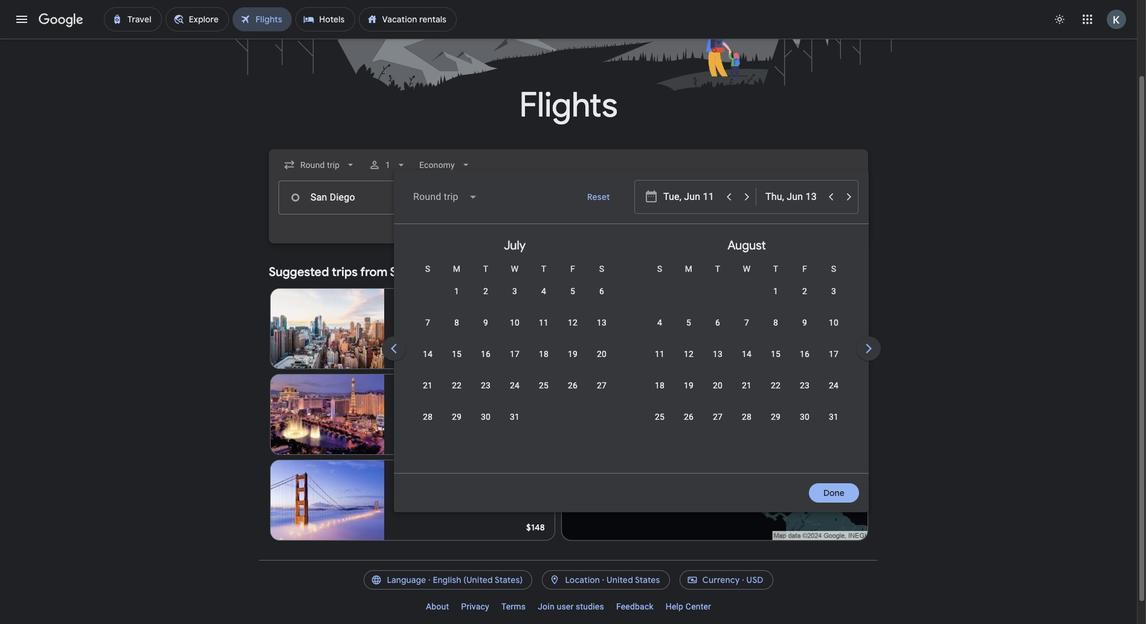 Task type: describe. For each thing, give the bounding box(es) containing it.
sun, jul 14 element
[[423, 348, 433, 360]]

(united
[[464, 575, 493, 586]]

studies
[[576, 602, 604, 612]]

mon, aug 26 element
[[684, 411, 694, 423]]

3 button for august
[[820, 285, 849, 314]]

1 stop
[[408, 324, 433, 334]]

york
[[416, 299, 436, 311]]

1 horizontal spatial 13 button
[[703, 348, 732, 377]]

1 15 button from the left
[[442, 348, 471, 377]]

fri, aug 23 element
[[800, 380, 810, 392]]

2 8 button from the left
[[761, 317, 790, 346]]

7 hr 49 min
[[440, 324, 483, 334]]

29 for mon, jul 29 element
[[452, 412, 462, 422]]

16 for fri, aug 16 "element"
[[800, 349, 810, 359]]

terms
[[502, 602, 526, 612]]

18 – 27
[[410, 398, 439, 407]]

0 horizontal spatial 6 button
[[587, 285, 616, 314]]

9 for tue, jul 9 element
[[483, 318, 488, 328]]

tue, jul 9 element
[[483, 317, 488, 329]]

spirit image
[[394, 410, 404, 419]]

26 for fri, jul 26 element
[[568, 381, 578, 390]]

wed, jul 31 element
[[510, 411, 520, 423]]

reset button
[[573, 183, 625, 212]]

fri, aug 16 element
[[800, 348, 810, 360]]

0 horizontal spatial 11 button
[[529, 317, 558, 346]]

mon, jul 8 element
[[454, 317, 459, 329]]

sat, jul 27 element
[[597, 380, 607, 392]]

5 for fri, jul 5 element
[[570, 286, 575, 296]]

wed, jul 10 element
[[510, 317, 520, 329]]

1 vertical spatial 18 button
[[645, 380, 674, 409]]

28 for "wed, aug 28" element
[[742, 412, 752, 422]]

suggested trips from san diego region
[[269, 258, 868, 546]]

tue, aug 6 element
[[716, 317, 720, 329]]

mon, jul 22 element
[[452, 380, 462, 392]]

14 for the 'sun, jul 14' element
[[423, 349, 433, 359]]

mon, aug 12 element
[[684, 348, 694, 360]]

2 23 button from the left
[[790, 380, 820, 409]]

1 21 button from the left
[[413, 380, 442, 409]]

28 for sun, jul 28 'element'
[[423, 412, 433, 422]]

13 for tue, aug 13 element
[[713, 349, 723, 359]]

19 for 'mon, aug 19' element
[[684, 381, 694, 390]]

31 button inside august 'row group'
[[820, 411, 849, 440]]

22 for the "thu, aug 22" element
[[771, 381, 781, 390]]

wed, jul 17 element
[[510, 348, 520, 360]]

21 for wed, aug 21 element
[[742, 381, 752, 390]]

2 24 button from the left
[[820, 380, 849, 409]]

4 t from the left
[[773, 264, 779, 274]]

18 for thu, jul 18 element
[[539, 349, 549, 359]]

2 17 button from the left
[[820, 348, 849, 377]]

terms link
[[495, 597, 532, 616]]

0 horizontal spatial 13 button
[[587, 317, 616, 346]]

grid inside flight search box
[[399, 229, 1095, 480]]

179 US dollars text field
[[527, 351, 545, 361]]

fri, aug 2 element
[[803, 285, 807, 297]]

reset
[[588, 192, 610, 202]]

english
[[433, 575, 462, 586]]

0 vertical spatial san
[[390, 265, 411, 280]]

alaska and frontier image
[[394, 496, 404, 505]]

usd
[[747, 575, 764, 586]]

15 for mon, jul 15 element
[[452, 349, 462, 359]]

1 vertical spatial 11 button
[[645, 348, 674, 377]]

feedback
[[616, 602, 654, 612]]

help
[[666, 602, 684, 612]]

30 for tue, jul 30 "element"
[[481, 412, 491, 422]]

stop
[[415, 324, 433, 334]]

thu, jul 11 element
[[539, 317, 549, 329]]

nonstop
[[408, 410, 441, 419]]

fri, aug 30 element
[[800, 411, 810, 423]]

sun, aug 18 element
[[655, 380, 665, 392]]

row containing 25
[[645, 406, 849, 440]]

10 for wed, jul 10 element
[[510, 318, 520, 328]]

26 button inside july row group
[[558, 380, 587, 409]]

san inside the "san francisco apr 11 – 17"
[[394, 470, 411, 482]]

19 for the fri, jul 19 element
[[568, 349, 578, 359]]

1 for 'thu, aug 1' element in the right of the page
[[774, 286, 778, 296]]

las vegas feb 18 – 27
[[394, 384, 439, 407]]

3 s from the left
[[657, 264, 663, 274]]

wed, jul 3 element
[[512, 285, 517, 297]]

3 button for july
[[500, 285, 529, 314]]

tue, jul 2 element
[[483, 285, 488, 297]]

united
[[607, 575, 633, 586]]

1 vertical spatial 20 button
[[703, 380, 732, 409]]

2 button for july
[[471, 285, 500, 314]]

apr
[[394, 483, 407, 493]]

july row group
[[399, 229, 631, 468]]

feedback link
[[610, 597, 660, 616]]

thu, aug 29 element
[[771, 411, 781, 423]]

feb for new
[[394, 312, 408, 322]]

las
[[394, 384, 409, 396]]

1 button
[[364, 150, 412, 179]]

previous image
[[380, 334, 409, 363]]

1 horizontal spatial 25 button
[[645, 411, 674, 440]]

sat, aug 24 element
[[829, 380, 839, 392]]

1 horizontal spatial 12 button
[[674, 348, 703, 377]]

row up wed, jul 10 element
[[442, 275, 616, 314]]

0 horizontal spatial 18 button
[[529, 348, 558, 377]]

2 21 button from the left
[[732, 380, 761, 409]]

2 for august
[[803, 286, 807, 296]]

3 t from the left
[[715, 264, 721, 274]]

24 for the sat, aug 24 element
[[829, 381, 839, 390]]

center
[[686, 602, 711, 612]]

1 7 button from the left
[[413, 317, 442, 346]]

7 for 7 hr 49 min
[[440, 324, 445, 334]]

flights
[[519, 84, 618, 127]]

help center
[[666, 602, 711, 612]]

1 horizontal spatial 6 button
[[703, 317, 732, 346]]

$148
[[526, 522, 545, 533]]

july
[[504, 238, 526, 253]]

0 vertical spatial 20 button
[[587, 348, 616, 377]]

4 for thu, jul 4 "element"
[[541, 286, 546, 296]]

1 hr 20 min
[[449, 410, 492, 419]]

1 vertical spatial 19 button
[[674, 380, 703, 409]]

20 for tue, aug 20 element
[[713, 381, 723, 390]]

1 28 button from the left
[[413, 411, 442, 440]]

6 for tue, aug 6 element
[[716, 318, 720, 328]]

27 button inside august 'row group'
[[703, 411, 732, 440]]

mon, aug 5 element
[[687, 317, 691, 329]]

10 for the sat, aug 10 element
[[829, 318, 839, 328]]

wed, aug 21 element
[[742, 380, 752, 392]]

17 for wed, jul 17 'element'
[[510, 349, 520, 359]]

2 16 button from the left
[[790, 348, 820, 377]]

united states
[[607, 575, 660, 586]]

1 8 button from the left
[[442, 317, 471, 346]]

sat, jul 6 element
[[599, 285, 604, 297]]

new
[[394, 299, 414, 311]]

2 for july
[[483, 286, 488, 296]]

0 horizontal spatial 19 button
[[558, 348, 587, 377]]

27 for sat, jul 27 'element'
[[597, 381, 607, 390]]

1 16 button from the left
[[471, 348, 500, 377]]

15 for thu, aug 15 element
[[771, 349, 781, 359]]

4 s from the left
[[831, 264, 837, 274]]

trips
[[332, 265, 358, 280]]

m for july
[[453, 264, 461, 274]]

row up fri, aug 9 element
[[761, 275, 849, 314]]

1 for "mon, jul 1" element
[[454, 286, 459, 296]]

user
[[557, 602, 574, 612]]

vegas
[[411, 384, 439, 396]]

sat, jul 13 element
[[597, 317, 607, 329]]

1 29 button from the left
[[442, 411, 471, 440]]

2 29 button from the left
[[761, 411, 790, 440]]

explore
[[772, 267, 802, 278]]

sun, jul 28 element
[[423, 411, 433, 423]]

wed, aug 28 element
[[742, 411, 752, 423]]

1 for 1 stop
[[408, 324, 413, 334]]

11 for thu, jul 11 element
[[539, 318, 549, 328]]

$179
[[527, 351, 545, 361]]

f for august
[[803, 264, 807, 274]]

49
[[457, 324, 467, 334]]

francisco
[[413, 470, 457, 482]]

22 for mon, jul 22 element on the left of page
[[452, 381, 462, 390]]

diego
[[413, 265, 447, 280]]

mon, aug 19 element
[[684, 380, 694, 392]]

3 for july
[[512, 286, 517, 296]]

suggested
[[269, 265, 329, 280]]

11 – 17
[[410, 483, 438, 493]]

23 for tue, jul 23 element
[[481, 381, 491, 390]]

frontier and spirit image
[[394, 324, 404, 334]]

1 button for july
[[442, 285, 471, 314]]

states
[[635, 575, 660, 586]]

1 10 button from the left
[[500, 317, 529, 346]]

31 button inside july row group
[[500, 411, 529, 440]]

join user studies
[[538, 602, 604, 612]]

privacy link
[[455, 597, 495, 616]]

26 button inside august 'row group'
[[674, 411, 703, 440]]

2 button for august
[[790, 285, 820, 314]]

8 for mon, jul 8 element
[[454, 318, 459, 328]]

location
[[565, 575, 600, 586]]

0 vertical spatial 5 button
[[558, 285, 587, 314]]

wed, jul 24 element
[[510, 380, 520, 392]]

3 – 10
[[410, 312, 434, 322]]

3 for august
[[832, 286, 836, 296]]

help center link
[[660, 597, 717, 616]]

currency
[[703, 575, 740, 586]]

2 15 button from the left
[[761, 348, 790, 377]]



Task type: vqa. For each thing, say whether or not it's contained in the screenshot.
The Leaves San Diego International Airport At 12:05 Pm On Friday, November 10 And Arrives At Chicago Midway International Airport At 6:00 Pm On Friday, November 10. "element"
no



Task type: locate. For each thing, give the bounding box(es) containing it.
august
[[728, 238, 766, 253]]

2 feb from the top
[[394, 398, 408, 407]]

thu, jul 18 element
[[539, 348, 549, 360]]

8 inside july row group
[[454, 318, 459, 328]]

11 inside august 'row group'
[[655, 349, 665, 359]]

thu, aug 1 element
[[774, 285, 778, 297]]

1 vertical spatial 18
[[655, 381, 665, 390]]

23 for fri, aug 23 element
[[800, 381, 810, 390]]

row
[[442, 275, 616, 314], [761, 275, 849, 314], [413, 311, 616, 346], [645, 311, 849, 346], [413, 343, 616, 377], [645, 343, 849, 377], [413, 374, 616, 409], [645, 374, 849, 409], [413, 406, 529, 440], [645, 406, 849, 440]]

10 button
[[500, 317, 529, 346], [820, 317, 849, 346]]

27 button right fri, jul 26 element
[[587, 380, 616, 409]]

1 horizontal spatial 15 button
[[761, 348, 790, 377]]

25 left mon, aug 26 element
[[655, 412, 665, 422]]

27 inside august 'row group'
[[713, 412, 723, 422]]

0 horizontal spatial 21
[[423, 381, 433, 390]]

16 inside august 'row group'
[[800, 349, 810, 359]]

28 button down 18 – 27 at bottom left
[[413, 411, 442, 440]]

row containing 4
[[645, 311, 849, 346]]

tue, jul 16 element
[[481, 348, 491, 360]]

21
[[423, 381, 433, 390], [742, 381, 752, 390]]

31 right tue, jul 30 "element"
[[510, 412, 520, 422]]

1 3 button from the left
[[500, 285, 529, 314]]

2 9 button from the left
[[790, 317, 820, 346]]

0 horizontal spatial 15 button
[[442, 348, 471, 377]]

0 horizontal spatial 12
[[568, 318, 578, 328]]

0 horizontal spatial 12 button
[[558, 317, 587, 346]]

25
[[539, 381, 549, 390], [655, 412, 665, 422]]

2 22 from the left
[[771, 381, 781, 390]]

10 button up sat, aug 17 element
[[820, 317, 849, 346]]

23 button up fri, aug 30 element
[[790, 380, 820, 409]]

row up wed, jul 31 element
[[413, 374, 616, 409]]

language
[[387, 575, 426, 586]]

20 inside july row group
[[597, 349, 607, 359]]

1 horizontal spatial 26 button
[[674, 411, 703, 440]]

2 1 button from the left
[[761, 285, 790, 314]]

0 horizontal spatial 13
[[597, 318, 607, 328]]

2 23 from the left
[[800, 381, 810, 390]]

11 button up sun, aug 18 element
[[645, 348, 674, 377]]

0 horizontal spatial hr
[[447, 324, 455, 334]]

26 right the thu, jul 25 element
[[568, 381, 578, 390]]

w inside august 'row group'
[[743, 264, 751, 274]]

4 for sun, aug 4 "element"
[[658, 318, 662, 328]]

20 right the fri, jul 19 element
[[597, 349, 607, 359]]

1 m from the left
[[453, 264, 461, 274]]

done button
[[809, 479, 859, 508]]

1 31 from the left
[[510, 412, 520, 422]]

4
[[541, 286, 546, 296], [658, 318, 662, 328]]

1 vertical spatial hr
[[456, 410, 463, 419]]

5 inside july row group
[[570, 286, 575, 296]]

21 button up "wed, aug 28" element
[[732, 380, 761, 409]]

1 31 button from the left
[[500, 411, 529, 440]]

29
[[452, 412, 462, 422], [771, 412, 781, 422]]

fri, jul 5 element
[[570, 285, 575, 297]]

19 inside august 'row group'
[[684, 381, 694, 390]]

2 31 button from the left
[[820, 411, 849, 440]]

148 US dollars text field
[[526, 522, 545, 533]]

27 button right mon, aug 26 element
[[703, 411, 732, 440]]

2 30 button from the left
[[790, 411, 820, 440]]

5 left tue, aug 6 element
[[687, 318, 691, 328]]

13 inside august 'row group'
[[713, 349, 723, 359]]

feb for las
[[394, 398, 408, 407]]

15 button up the "thu, aug 22" element
[[761, 348, 790, 377]]

1 17 button from the left
[[500, 348, 529, 377]]

change appearance image
[[1046, 5, 1075, 34]]

destinations
[[804, 267, 854, 278]]

1
[[386, 160, 391, 170], [454, 286, 459, 296], [774, 286, 778, 296], [408, 324, 413, 334], [449, 410, 453, 419]]

sat, aug 3 element
[[832, 285, 836, 297]]

1 horizontal spatial 10 button
[[820, 317, 849, 346]]

0 horizontal spatial 27 button
[[587, 380, 616, 409]]

1 horizontal spatial 29
[[771, 412, 781, 422]]

about
[[426, 602, 449, 612]]

2 29 from the left
[[771, 412, 781, 422]]

1 23 button from the left
[[471, 380, 500, 409]]

2 21 from the left
[[742, 381, 752, 390]]

0 horizontal spatial 5
[[570, 286, 575, 296]]

2 10 from the left
[[829, 318, 839, 328]]

english (united states)
[[433, 575, 523, 586]]

14 button up sun, jul 21 'element'
[[413, 348, 442, 377]]

15
[[452, 349, 462, 359], [771, 349, 781, 359]]

0 horizontal spatial 19
[[568, 349, 578, 359]]

Return text field
[[766, 181, 821, 213], [765, 181, 821, 214]]

12 inside august 'row group'
[[684, 349, 694, 359]]

w up wed, jul 3 element
[[511, 264, 519, 274]]

mon, jul 15 element
[[452, 348, 462, 360]]

w for august
[[743, 264, 751, 274]]

5 for mon, aug 5 element
[[687, 318, 691, 328]]

row up "wed, aug 28" element
[[645, 374, 849, 409]]

2 3 button from the left
[[820, 285, 849, 314]]

hr left 49
[[447, 324, 455, 334]]

0 horizontal spatial 16 button
[[471, 348, 500, 377]]

14 button
[[413, 348, 442, 377], [732, 348, 761, 377]]

26 button left the tue, aug 27 element
[[674, 411, 703, 440]]

3
[[512, 286, 517, 296], [832, 286, 836, 296]]

3 down destinations on the right of the page
[[832, 286, 836, 296]]

24 inside july row group
[[510, 381, 520, 390]]

1 horizontal spatial 2
[[803, 286, 807, 296]]

9 right 49
[[483, 318, 488, 328]]

16 button
[[471, 348, 500, 377], [790, 348, 820, 377]]

f inside august 'row group'
[[803, 264, 807, 274]]

min for new york
[[469, 324, 483, 334]]

14 for wed, aug 14 "element"
[[742, 349, 752, 359]]

30 button
[[471, 411, 500, 440], [790, 411, 820, 440]]

8 button
[[442, 317, 471, 346], [761, 317, 790, 346]]

sun, aug 25 element
[[655, 411, 665, 423]]

row containing 14
[[413, 343, 616, 377]]

thu, jul 4 element
[[541, 285, 546, 297]]

6 for sat, jul 6 element
[[599, 286, 604, 296]]

13 inside july row group
[[597, 318, 607, 328]]

m up mon, aug 5 element
[[685, 264, 693, 274]]

21 inside august 'row group'
[[742, 381, 752, 390]]

1 for 1 hr 20 min
[[449, 410, 453, 419]]

31 button
[[500, 411, 529, 440], [820, 411, 849, 440]]

11 left "mon, aug 12" element
[[655, 349, 665, 359]]

7 inside suggested trips from san diego region
[[440, 324, 445, 334]]

1 w from the left
[[511, 264, 519, 274]]

sat, jul 20 element
[[597, 348, 607, 360]]

grid containing july
[[399, 229, 1095, 480]]

1 horizontal spatial hr
[[456, 410, 463, 419]]

23 button up tue, jul 30 "element"
[[471, 380, 500, 409]]

4 button up sun, aug 11 element
[[645, 317, 674, 346]]

3 button up wed, jul 10 element
[[500, 285, 529, 314]]

28 inside august 'row group'
[[742, 412, 752, 422]]

7 for sun, jul 7 'element' on the bottom left of page
[[425, 318, 430, 328]]

2 10 button from the left
[[820, 317, 849, 346]]

11 left fri, jul 12 element in the bottom of the page
[[539, 318, 549, 328]]

s
[[425, 264, 430, 274], [599, 264, 605, 274], [657, 264, 663, 274], [831, 264, 837, 274]]

30 left wed, jul 31 element
[[481, 412, 491, 422]]

6 inside july row group
[[599, 286, 604, 296]]

1 29 from the left
[[452, 412, 462, 422]]

0 horizontal spatial 14
[[423, 349, 433, 359]]

4 inside july row group
[[541, 286, 546, 296]]

fri, jul 26 element
[[568, 380, 578, 392]]

3 button up the sat, aug 10 element
[[820, 285, 849, 314]]

0 vertical spatial 18 button
[[529, 348, 558, 377]]

2 button up fri, aug 9 element
[[790, 285, 820, 314]]

0 vertical spatial 26
[[568, 381, 578, 390]]

23 right mon, jul 22 element on the left of page
[[481, 381, 491, 390]]

0 vertical spatial 13
[[597, 318, 607, 328]]

30 for fri, aug 30 element
[[800, 412, 810, 422]]

15 inside august 'row group'
[[771, 349, 781, 359]]

11 button
[[529, 317, 558, 346], [645, 348, 674, 377]]

8 button up mon, jul 15 element
[[442, 317, 471, 346]]

0 vertical spatial 13 button
[[587, 317, 616, 346]]

1 horizontal spatial 28
[[742, 412, 752, 422]]

1 vertical spatial 27
[[713, 412, 723, 422]]

26 left the tue, aug 27 element
[[684, 412, 694, 422]]

18 left 'mon, aug 19' element
[[655, 381, 665, 390]]

1 vertical spatial 12
[[684, 349, 694, 359]]

26 inside july row group
[[568, 381, 578, 390]]

27 button inside july row group
[[587, 380, 616, 409]]

18 button up the thu, jul 25 element
[[529, 348, 558, 377]]

10 inside july row group
[[510, 318, 520, 328]]

w for july
[[511, 264, 519, 274]]

Departure text field
[[664, 181, 719, 213], [663, 181, 719, 214]]

5
[[570, 286, 575, 296], [687, 318, 691, 328]]

4 button inside august 'row group'
[[645, 317, 674, 346]]

tue, aug 13 element
[[713, 348, 723, 360]]

4 button inside july row group
[[529, 285, 558, 314]]

join
[[538, 602, 555, 612]]

1 30 from the left
[[481, 412, 491, 422]]

1 vertical spatial san
[[394, 470, 411, 482]]

1 button up mon, jul 8 element
[[442, 285, 471, 314]]

7 inside july row group
[[425, 318, 430, 328]]

0 vertical spatial 11 button
[[529, 317, 558, 346]]

24 inside august 'row group'
[[829, 381, 839, 390]]

30 left sat, aug 31 "element"
[[800, 412, 810, 422]]

29 inside august 'row group'
[[771, 412, 781, 422]]

1 feb from the top
[[394, 312, 408, 322]]

2 w from the left
[[743, 264, 751, 274]]

1 22 from the left
[[452, 381, 462, 390]]

1 1 button from the left
[[442, 285, 471, 314]]

6 button
[[587, 285, 616, 314], [703, 317, 732, 346]]

0 horizontal spatial 9
[[483, 318, 488, 328]]

23 inside august 'row group'
[[800, 381, 810, 390]]

8 inside august 'row group'
[[774, 318, 778, 328]]

17 right fri, aug 16 "element"
[[829, 349, 839, 359]]

fri, jul 12 element
[[568, 317, 578, 329]]

1 vertical spatial min
[[478, 410, 492, 419]]

thu, jul 25 element
[[539, 380, 549, 392]]

1 vertical spatial 25
[[655, 412, 665, 422]]

None text field
[[279, 181, 449, 215]]

privacy
[[461, 602, 489, 612]]

1 horizontal spatial 18
[[655, 381, 665, 390]]

san right the from at the top
[[390, 265, 411, 280]]

1 14 from the left
[[423, 349, 433, 359]]

16 right thu, aug 15 element
[[800, 349, 810, 359]]

2 down explore destinations button
[[803, 286, 807, 296]]

row containing 28
[[413, 406, 529, 440]]

1 28 from the left
[[423, 412, 433, 422]]

2 16 from the left
[[800, 349, 810, 359]]

18 left the fri, jul 19 element
[[539, 349, 549, 359]]

19 left sat, jul 20 element
[[568, 349, 578, 359]]

t
[[483, 264, 488, 274], [541, 264, 547, 274], [715, 264, 721, 274], [773, 264, 779, 274]]

row up wed, aug 21 element
[[645, 343, 849, 377]]

2 button up tue, jul 9 element
[[471, 285, 500, 314]]

5 inside august 'row group'
[[687, 318, 691, 328]]

1 8 from the left
[[454, 318, 459, 328]]

12 for "mon, aug 12" element
[[684, 349, 694, 359]]

thu, aug 22 element
[[771, 380, 781, 392]]

14 inside july row group
[[423, 349, 433, 359]]

16 button up tue, jul 23 element
[[471, 348, 500, 377]]

9
[[483, 318, 488, 328], [803, 318, 807, 328]]

2 15 from the left
[[771, 349, 781, 359]]

17 button up the sat, aug 24 element
[[820, 348, 849, 377]]

0 horizontal spatial 26 button
[[558, 380, 587, 409]]

1 horizontal spatial 30 button
[[790, 411, 820, 440]]

16 button up fri, aug 23 element
[[790, 348, 820, 377]]

2 inside july row group
[[483, 286, 488, 296]]

1 2 button from the left
[[471, 285, 500, 314]]

Flight search field
[[259, 149, 1095, 512]]

1 9 button from the left
[[471, 317, 500, 346]]

w down august on the right top of the page
[[743, 264, 751, 274]]

20 inside august 'row group'
[[713, 381, 723, 390]]

10 right fri, aug 9 element
[[829, 318, 839, 328]]

16 for tue, jul 16 element
[[481, 349, 491, 359]]

mon, jul 29 element
[[452, 411, 462, 423]]

21 right tue, aug 20 element
[[742, 381, 752, 390]]

tue, jul 23 element
[[481, 380, 491, 392]]

0 vertical spatial 12
[[568, 318, 578, 328]]

1 horizontal spatial 29 button
[[761, 411, 790, 440]]

1 24 button from the left
[[500, 380, 529, 409]]

18 inside july row group
[[539, 349, 549, 359]]

2 2 button from the left
[[790, 285, 820, 314]]

new york feb 3 – 10
[[394, 299, 436, 322]]

0 vertical spatial 25 button
[[529, 380, 558, 409]]

13 right fri, jul 12 element in the bottom of the page
[[597, 318, 607, 328]]

t up 'thu, aug 1' element in the right of the page
[[773, 264, 779, 274]]

2 f from the left
[[803, 264, 807, 274]]

1 17 from the left
[[510, 349, 520, 359]]

1 horizontal spatial m
[[685, 264, 693, 274]]

wed, aug 14 element
[[742, 348, 752, 360]]

fri, jul 19 element
[[568, 348, 578, 360]]

f up fri, jul 5 element
[[571, 264, 575, 274]]

24 button up sat, aug 31 "element"
[[820, 380, 849, 409]]

2 14 button from the left
[[732, 348, 761, 377]]

30 inside july row group
[[481, 412, 491, 422]]

20 right mon, jul 29 element
[[466, 410, 475, 419]]

1 s from the left
[[425, 264, 430, 274]]

27 inside july row group
[[597, 381, 607, 390]]

8 button up thu, aug 15 element
[[761, 317, 790, 346]]

14 inside august 'row group'
[[742, 349, 752, 359]]

0 vertical spatial 20
[[597, 349, 607, 359]]

0 horizontal spatial 7
[[425, 318, 430, 328]]

9 for fri, aug 9 element
[[803, 318, 807, 328]]

9 inside july row group
[[483, 318, 488, 328]]

suggested trips from san diego
[[269, 265, 447, 280]]

feb up frontier and spirit image
[[394, 312, 408, 322]]

1 button for august
[[761, 285, 790, 314]]

0 horizontal spatial 4
[[541, 286, 546, 296]]

1 horizontal spatial 21
[[742, 381, 752, 390]]

0 horizontal spatial 2
[[483, 286, 488, 296]]

29 inside july row group
[[452, 412, 462, 422]]

0 vertical spatial 25
[[539, 381, 549, 390]]

28 inside july row group
[[423, 412, 433, 422]]

7 for wed, aug 7 element
[[745, 318, 749, 328]]

min for las vegas
[[478, 410, 492, 419]]

17 inside july row group
[[510, 349, 520, 359]]

22 button up thu, aug 29 element
[[761, 380, 790, 409]]

1 horizontal spatial 2 button
[[790, 285, 820, 314]]

16
[[481, 349, 491, 359], [800, 349, 810, 359]]

7
[[425, 318, 430, 328], [745, 318, 749, 328], [440, 324, 445, 334]]

main menu image
[[15, 12, 29, 27]]

28 left thu, aug 29 element
[[742, 412, 752, 422]]

11 for sun, aug 11 element
[[655, 349, 665, 359]]

24 button
[[500, 380, 529, 409], [820, 380, 849, 409]]

s up york
[[425, 264, 430, 274]]

1 vertical spatial 19
[[684, 381, 694, 390]]

None field
[[279, 154, 362, 176], [415, 154, 477, 176], [404, 183, 487, 212], [279, 154, 362, 176], [415, 154, 477, 176], [404, 183, 487, 212]]

0 horizontal spatial 14 button
[[413, 348, 442, 377]]

26 for mon, aug 26 element
[[684, 412, 694, 422]]

11 inside july row group
[[539, 318, 549, 328]]

1 horizontal spatial f
[[803, 264, 807, 274]]

13 button up sat, jul 20 element
[[587, 317, 616, 346]]

1 horizontal spatial 20 button
[[703, 380, 732, 409]]

1 10 from the left
[[510, 318, 520, 328]]

1 horizontal spatial 17
[[829, 349, 839, 359]]

2 3 from the left
[[832, 286, 836, 296]]

m
[[453, 264, 461, 274], [685, 264, 693, 274]]

sat, aug 31 element
[[829, 411, 839, 423]]

1 inside july row group
[[454, 286, 459, 296]]

17 left 179 us dollars text field
[[510, 349, 520, 359]]

0 horizontal spatial 5 button
[[558, 285, 587, 314]]

31 button right tue, jul 30 "element"
[[500, 411, 529, 440]]

21 button
[[413, 380, 442, 409], [732, 380, 761, 409]]

1 24 from the left
[[510, 381, 520, 390]]

0 horizontal spatial 10
[[510, 318, 520, 328]]

1 horizontal spatial 11
[[655, 349, 665, 359]]

2
[[483, 286, 488, 296], [803, 286, 807, 296]]

row containing 21
[[413, 374, 616, 409]]

23 inside july row group
[[481, 381, 491, 390]]

5 button
[[558, 285, 587, 314], [674, 317, 703, 346]]

28 button left thu, aug 29 element
[[732, 411, 761, 440]]

23
[[481, 381, 491, 390], [800, 381, 810, 390]]

29 button
[[442, 411, 471, 440], [761, 411, 790, 440]]

31
[[510, 412, 520, 422], [829, 412, 839, 422]]

w inside july row group
[[511, 264, 519, 274]]

1 vertical spatial 27 button
[[703, 411, 732, 440]]

0 vertical spatial 18
[[539, 349, 549, 359]]

row up wed, jul 17 'element'
[[413, 311, 616, 346]]

row containing 18
[[645, 374, 849, 409]]

1 horizontal spatial 22 button
[[761, 380, 790, 409]]

1 vertical spatial 4 button
[[645, 317, 674, 346]]

24 button up wed, jul 31 element
[[500, 380, 529, 409]]

2 s from the left
[[599, 264, 605, 274]]

none text field inside flight search box
[[279, 181, 449, 215]]

done
[[824, 488, 845, 499]]

1 horizontal spatial 17 button
[[820, 348, 849, 377]]

3 inside july row group
[[512, 286, 517, 296]]

0 horizontal spatial 7 button
[[413, 317, 442, 346]]

0 vertical spatial min
[[469, 324, 483, 334]]

1 horizontal spatial 19
[[684, 381, 694, 390]]

f inside july row group
[[571, 264, 575, 274]]

0 horizontal spatial 17 button
[[500, 348, 529, 377]]

m inside august 'row group'
[[685, 264, 693, 274]]

0 vertical spatial 12 button
[[558, 317, 587, 346]]

2 22 button from the left
[[761, 380, 790, 409]]

30 button left wed, jul 31 element
[[471, 411, 500, 440]]

1 horizontal spatial 4 button
[[645, 317, 674, 346]]

25 inside august 'row group'
[[655, 412, 665, 422]]

1 t from the left
[[483, 264, 488, 274]]

15 inside july row group
[[452, 349, 462, 359]]

sun, jul 21 element
[[423, 380, 433, 392]]

feb inside las vegas feb 18 – 27
[[394, 398, 408, 407]]

0 vertical spatial 11
[[539, 318, 549, 328]]

1 inside 1 popup button
[[386, 160, 391, 170]]

sun, aug 4 element
[[658, 317, 662, 329]]

4 inside august 'row group'
[[658, 318, 662, 328]]

11
[[539, 318, 549, 328], [655, 349, 665, 359]]

20 for sat, jul 20 element
[[597, 349, 607, 359]]

23 left the sat, aug 24 element
[[800, 381, 810, 390]]

0 horizontal spatial 30 button
[[471, 411, 500, 440]]

thu, aug 15 element
[[771, 348, 781, 360]]

4 left mon, aug 5 element
[[658, 318, 662, 328]]

0 vertical spatial hr
[[447, 324, 455, 334]]

0 horizontal spatial 8 button
[[442, 317, 471, 346]]

1 30 button from the left
[[471, 411, 500, 440]]

28 down 18 – 27 at bottom left
[[423, 412, 433, 422]]

1 horizontal spatial 13
[[713, 349, 723, 359]]

2 14 from the left
[[742, 349, 752, 359]]

30 inside august 'row group'
[[800, 412, 810, 422]]

0 horizontal spatial 28 button
[[413, 411, 442, 440]]

next image
[[855, 334, 884, 363]]

hr for york
[[447, 324, 455, 334]]

0 horizontal spatial 31
[[510, 412, 520, 422]]

1 horizontal spatial 4
[[658, 318, 662, 328]]

fri, aug 9 element
[[803, 317, 807, 329]]

0 horizontal spatial 4 button
[[529, 285, 558, 314]]

1 9 from the left
[[483, 318, 488, 328]]

1 21 from the left
[[423, 381, 433, 390]]

sun, jul 7 element
[[425, 317, 430, 329]]

19 button up mon, aug 26 element
[[674, 380, 703, 409]]

29 button left tue, jul 30 "element"
[[442, 411, 471, 440]]

m inside july row group
[[453, 264, 461, 274]]

1 2 from the left
[[483, 286, 488, 296]]

14 down stop
[[423, 349, 433, 359]]

1 15 from the left
[[452, 349, 462, 359]]

21 button up nonstop
[[413, 380, 442, 409]]

3 inside august 'row group'
[[832, 286, 836, 296]]

2 7 button from the left
[[732, 317, 761, 346]]

1 22 button from the left
[[442, 380, 471, 409]]

2 m from the left
[[685, 264, 693, 274]]

4 right wed, jul 3 element
[[541, 286, 546, 296]]

feb inside new york feb 3 – 10
[[394, 312, 408, 322]]

row group
[[863, 229, 1095, 468]]

2 8 from the left
[[774, 318, 778, 328]]

0 horizontal spatial 6
[[599, 286, 604, 296]]

11 button up thu, jul 18 element
[[529, 317, 558, 346]]

0 horizontal spatial 1 button
[[442, 285, 471, 314]]

24
[[510, 381, 520, 390], [829, 381, 839, 390]]

3 right tue, jul 2 element
[[512, 286, 517, 296]]

wed, aug 7 element
[[745, 317, 749, 329]]

22 inside july row group
[[452, 381, 462, 390]]

2 28 from the left
[[742, 412, 752, 422]]

2 28 button from the left
[[732, 411, 761, 440]]

states)
[[495, 575, 523, 586]]

31 for sat, aug 31 "element"
[[829, 412, 839, 422]]

6
[[599, 286, 604, 296], [716, 318, 720, 328]]

2 2 from the left
[[803, 286, 807, 296]]

row down wed, aug 21 element
[[645, 406, 849, 440]]

1 horizontal spatial 22
[[771, 381, 781, 390]]

15 right wed, aug 14 "element"
[[771, 349, 781, 359]]

tue, aug 27 element
[[713, 411, 723, 423]]

1 f from the left
[[571, 264, 575, 274]]

1 button up 'thu, aug 8' element
[[761, 285, 790, 314]]

2 button
[[471, 285, 500, 314], [790, 285, 820, 314]]

august row group
[[631, 229, 863, 468]]

f for july
[[571, 264, 575, 274]]

grid
[[399, 229, 1095, 480]]

26 button
[[558, 380, 587, 409], [674, 411, 703, 440]]

sun, aug 11 element
[[655, 348, 665, 360]]

1 vertical spatial 13
[[713, 349, 723, 359]]

row up wed, aug 14 "element"
[[645, 311, 849, 346]]

19
[[568, 349, 578, 359], [684, 381, 694, 390]]

28
[[423, 412, 433, 422], [742, 412, 752, 422]]

0 horizontal spatial 28
[[423, 412, 433, 422]]

18 for sun, aug 18 element
[[655, 381, 665, 390]]

1 horizontal spatial 1 button
[[761, 285, 790, 314]]

1 23 from the left
[[481, 381, 491, 390]]

2 t from the left
[[541, 264, 547, 274]]

6 button up tue, aug 13 element
[[703, 317, 732, 346]]

16 left wed, jul 17 'element'
[[481, 349, 491, 359]]

9 button up fri, aug 16 "element"
[[790, 317, 820, 346]]

27 for the tue, aug 27 element
[[713, 412, 723, 422]]

sat, aug 17 element
[[829, 348, 839, 360]]

0 horizontal spatial 10 button
[[500, 317, 529, 346]]

28 button
[[413, 411, 442, 440], [732, 411, 761, 440]]

1 vertical spatial 26 button
[[674, 411, 703, 440]]

29 for thu, aug 29 element
[[771, 412, 781, 422]]

san francisco apr 11 – 17
[[394, 470, 457, 493]]

2 24 from the left
[[829, 381, 839, 390]]

15 button
[[442, 348, 471, 377], [761, 348, 790, 377]]

1 horizontal spatial 7
[[440, 324, 445, 334]]

sat, aug 10 element
[[829, 317, 839, 329]]

2 30 from the left
[[800, 412, 810, 422]]

mon, jul 1 element
[[454, 285, 459, 297]]

9 button up tue, jul 16 element
[[471, 317, 500, 346]]

21 inside july row group
[[423, 381, 433, 390]]

1 vertical spatial feb
[[394, 398, 408, 407]]

thu, aug 8 element
[[774, 317, 778, 329]]

31 inside july row group
[[510, 412, 520, 422]]

1 horizontal spatial 9
[[803, 318, 807, 328]]

22 inside august 'row group'
[[771, 381, 781, 390]]

10 inside august 'row group'
[[829, 318, 839, 328]]

1 vertical spatial 5 button
[[674, 317, 703, 346]]

about link
[[420, 597, 455, 616]]

w
[[511, 264, 519, 274], [743, 264, 751, 274]]

25 inside july row group
[[539, 381, 549, 390]]

19 button up fri, jul 26 element
[[558, 348, 587, 377]]

1 vertical spatial 25 button
[[645, 411, 674, 440]]

row containing 7
[[413, 311, 616, 346]]

1 14 button from the left
[[413, 348, 442, 377]]

25 for sun, aug 25 element
[[655, 412, 665, 422]]

31 for wed, jul 31 element
[[510, 412, 520, 422]]

t up tue, jul 2 element
[[483, 264, 488, 274]]

1 inside august 'row group'
[[774, 286, 778, 296]]

0 vertical spatial 19
[[568, 349, 578, 359]]

feb
[[394, 312, 408, 322], [394, 398, 408, 407]]

26 inside august 'row group'
[[684, 412, 694, 422]]

1 16 from the left
[[481, 349, 491, 359]]

4 button up thu, jul 11 element
[[529, 285, 558, 314]]

18 inside august 'row group'
[[655, 381, 665, 390]]

12
[[568, 318, 578, 328], [684, 349, 694, 359]]

17 inside august 'row group'
[[829, 349, 839, 359]]

25 for the thu, jul 25 element
[[539, 381, 549, 390]]

25 left fri, jul 26 element
[[539, 381, 549, 390]]

13 for sat, jul 13 'element'
[[597, 318, 607, 328]]

7 button
[[413, 317, 442, 346], [732, 317, 761, 346]]

7 inside august 'row group'
[[745, 318, 749, 328]]

hr for vegas
[[456, 410, 463, 419]]

17
[[510, 349, 520, 359], [829, 349, 839, 359]]

0 horizontal spatial 26
[[568, 381, 578, 390]]

12 inside july row group
[[568, 318, 578, 328]]

2 9 from the left
[[803, 318, 807, 328]]

10
[[510, 318, 520, 328], [829, 318, 839, 328]]

21 up 18 – 27 at bottom left
[[423, 381, 433, 390]]

20 button
[[587, 348, 616, 377], [703, 380, 732, 409]]

explore destinations
[[772, 267, 854, 278]]

9 right 'thu, aug 8' element
[[803, 318, 807, 328]]

from
[[360, 265, 388, 280]]

1 3 from the left
[[512, 286, 517, 296]]

row up wed, jul 24 element
[[413, 343, 616, 377]]

16 inside july row group
[[481, 349, 491, 359]]

1 horizontal spatial 5
[[687, 318, 691, 328]]

min
[[469, 324, 483, 334], [478, 410, 492, 419]]

tue, jul 30 element
[[481, 411, 491, 423]]

3 button inside august 'row group'
[[820, 285, 849, 314]]

13 button up tue, aug 20 element
[[703, 348, 732, 377]]

join user studies link
[[532, 597, 610, 616]]

row containing 11
[[645, 343, 849, 377]]

1 horizontal spatial 3 button
[[820, 285, 849, 314]]

explore destinations button
[[758, 263, 868, 282]]

min left tue, jul 9 element
[[469, 324, 483, 334]]

0 horizontal spatial 24 button
[[500, 380, 529, 409]]

20 inside suggested trips from san diego region
[[466, 410, 475, 419]]

7 button up wed, aug 14 "element"
[[732, 317, 761, 346]]

18
[[539, 349, 549, 359], [655, 381, 665, 390]]

9 inside august 'row group'
[[803, 318, 807, 328]]

m for august
[[685, 264, 693, 274]]

8 left tue, jul 9 element
[[454, 318, 459, 328]]

1 horizontal spatial 6
[[716, 318, 720, 328]]

2 31 from the left
[[829, 412, 839, 422]]

22 button
[[442, 380, 471, 409], [761, 380, 790, 409]]

1 vertical spatial 20
[[713, 381, 723, 390]]

12 button up the fri, jul 19 element
[[558, 317, 587, 346]]

24 for wed, jul 24 element
[[510, 381, 520, 390]]

2 inside august 'row group'
[[803, 286, 807, 296]]

2 17 from the left
[[829, 349, 839, 359]]

8 for 'thu, aug 8' element
[[774, 318, 778, 328]]

19 inside july row group
[[568, 349, 578, 359]]

12 for fri, jul 12 element in the bottom of the page
[[568, 318, 578, 328]]

17 for sat, aug 17 element
[[829, 349, 839, 359]]

8
[[454, 318, 459, 328], [774, 318, 778, 328]]

31 inside august 'row group'
[[829, 412, 839, 422]]

3 button inside july row group
[[500, 285, 529, 314]]

6 inside august 'row group'
[[716, 318, 720, 328]]

0 horizontal spatial 23
[[481, 381, 491, 390]]

tue, aug 20 element
[[713, 380, 723, 392]]

san
[[390, 265, 411, 280], [394, 470, 411, 482]]

0 horizontal spatial 2 button
[[471, 285, 500, 314]]

21 for sun, jul 21 'element'
[[423, 381, 433, 390]]

8 right wed, aug 7 element
[[774, 318, 778, 328]]

25 button left mon, aug 26 element
[[645, 411, 674, 440]]

20
[[597, 349, 607, 359], [713, 381, 723, 390], [466, 410, 475, 419]]



